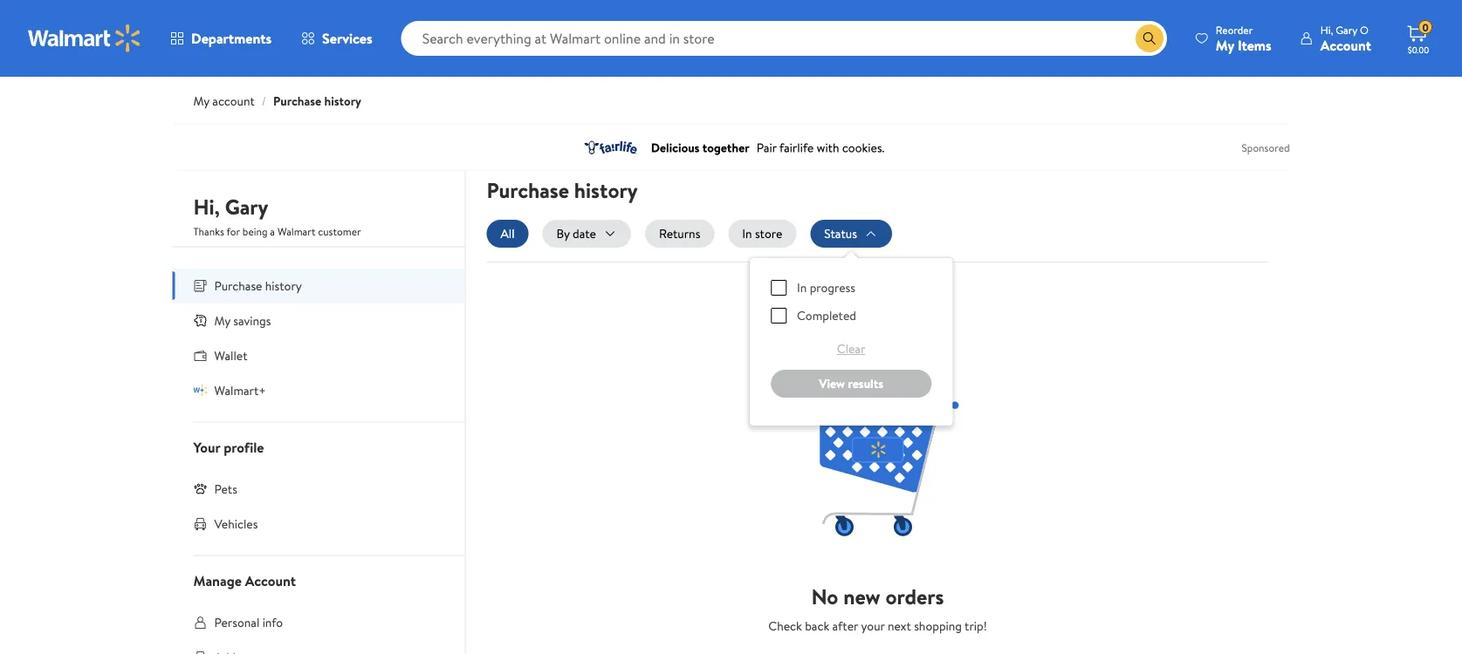 Task type: vqa. For each thing, say whether or not it's contained in the screenshot.
bottom In
yes



Task type: describe. For each thing, give the bounding box(es) containing it.
clear button
[[771, 335, 932, 363]]

1 vertical spatial history
[[574, 176, 638, 205]]

1 horizontal spatial purchase history
[[487, 176, 638, 205]]

hi, for thanks for being a walmart customer
[[193, 193, 220, 222]]

in store
[[743, 225, 783, 242]]

0 vertical spatial purchase history link
[[273, 93, 362, 110]]

your
[[193, 438, 220, 457]]

customer
[[318, 224, 361, 239]]

o
[[1360, 22, 1369, 37]]

wallet link
[[172, 338, 465, 373]]

my inside reorder my items
[[1216, 35, 1235, 55]]

date
[[573, 225, 596, 242]]

1 vertical spatial purchase history link
[[172, 269, 465, 303]]

orders
[[886, 582, 944, 612]]

walmart+
[[214, 382, 266, 399]]

icon image for my savings
[[193, 314, 207, 328]]

for
[[227, 224, 240, 239]]

gary for account
[[1336, 22, 1358, 37]]

0 horizontal spatial account
[[245, 572, 296, 591]]

completed
[[797, 307, 857, 324]]

pets
[[214, 481, 237, 498]]

in store button
[[729, 220, 797, 248]]

my savings
[[214, 312, 271, 329]]

2 vertical spatial history
[[265, 277, 302, 294]]

icon image for walmart+
[[193, 384, 207, 398]]

In progress checkbox
[[771, 280, 787, 296]]

returns button
[[645, 220, 715, 248]]

info
[[263, 614, 283, 631]]

0 vertical spatial account
[[1321, 35, 1372, 55]]

progress
[[810, 279, 856, 296]]

2 horizontal spatial purchase
[[487, 176, 569, 205]]

returns
[[659, 225, 701, 242]]

no new orders check back after your next shopping trip!
[[769, 582, 987, 635]]

wallet
[[214, 347, 248, 364]]

hi, gary link
[[193, 193, 269, 229]]

view results
[[819, 375, 884, 393]]

profile
[[224, 438, 264, 457]]

1 horizontal spatial purchase
[[273, 93, 322, 110]]

/
[[262, 93, 266, 110]]

by
[[557, 225, 570, 242]]

no
[[812, 582, 839, 612]]

reorder
[[1216, 22, 1253, 37]]

my account / purchase history
[[193, 93, 362, 110]]

view
[[819, 375, 845, 393]]

my for my account / purchase history
[[193, 93, 210, 110]]

in for in store
[[743, 225, 752, 242]]

walmart
[[278, 224, 316, 239]]

personal info
[[214, 614, 283, 631]]

departments
[[191, 29, 272, 48]]

personal
[[214, 614, 260, 631]]

icon image for pets
[[193, 482, 207, 496]]



Task type: locate. For each thing, give the bounding box(es) containing it.
being
[[243, 224, 268, 239]]

2 horizontal spatial my
[[1216, 35, 1235, 55]]

vehicles link
[[172, 507, 465, 542]]

in for in progress
[[797, 279, 807, 296]]

0
[[1423, 20, 1429, 35]]

in right in progress checkbox
[[797, 279, 807, 296]]

gary inside hi, gary o account
[[1336, 22, 1358, 37]]

hi, left o
[[1321, 22, 1334, 37]]

in progress
[[797, 279, 856, 296]]

1 horizontal spatial hi,
[[1321, 22, 1334, 37]]

$0.00
[[1408, 44, 1430, 55]]

thanks
[[193, 224, 224, 239]]

0 vertical spatial in
[[743, 225, 752, 242]]

status
[[825, 225, 857, 242]]

account left $0.00
[[1321, 35, 1372, 55]]

0 vertical spatial purchase history
[[487, 176, 638, 205]]

1 vertical spatial purchase history
[[214, 277, 302, 294]]

icon image inside my savings link
[[193, 314, 207, 328]]

my for my savings
[[214, 312, 231, 329]]

0 vertical spatial icon image
[[193, 314, 207, 328]]

purchase history inside purchase history link
[[214, 277, 302, 294]]

services button
[[287, 17, 387, 59]]

account up info
[[245, 572, 296, 591]]

check
[[769, 618, 802, 635]]

gary for for
[[225, 193, 269, 222]]

walmart image
[[28, 24, 141, 52]]

group inside "list"
[[764, 272, 939, 412]]

0 vertical spatial history
[[324, 93, 362, 110]]

2 vertical spatial purchase
[[214, 277, 262, 294]]

pets link
[[172, 472, 465, 507]]

1 horizontal spatial gary
[[1336, 22, 1358, 37]]

vehicles
[[214, 516, 258, 533]]

my
[[1216, 35, 1235, 55], [193, 93, 210, 110], [214, 312, 231, 329]]

1 horizontal spatial my
[[214, 312, 231, 329]]

purchase
[[273, 93, 322, 110], [487, 176, 569, 205], [214, 277, 262, 294]]

results
[[848, 375, 884, 393]]

account
[[212, 93, 255, 110]]

in inside button
[[743, 225, 752, 242]]

by date button
[[543, 220, 631, 248]]

manage
[[193, 572, 242, 591]]

hi, inside hi, gary o account
[[1321, 22, 1334, 37]]

purchase history up "by"
[[487, 176, 638, 205]]

search icon image
[[1143, 31, 1157, 45]]

history down services
[[324, 93, 362, 110]]

all button
[[487, 220, 529, 248]]

by date
[[557, 225, 596, 242]]

hi, for account
[[1321, 22, 1334, 37]]

2 icon image from the top
[[193, 384, 207, 398]]

1 vertical spatial hi,
[[193, 193, 220, 222]]

your profile
[[193, 438, 264, 457]]

after
[[833, 618, 859, 635]]

purchase up the my savings
[[214, 277, 262, 294]]

icon image left walmart+
[[193, 384, 207, 398]]

hi, inside 'hi, gary thanks for being a walmart customer'
[[193, 193, 220, 222]]

purchase history up savings on the left
[[214, 277, 302, 294]]

back
[[805, 618, 830, 635]]

0 vertical spatial purchase
[[273, 93, 322, 110]]

gary
[[1336, 22, 1358, 37], [225, 193, 269, 222]]

status button
[[811, 220, 892, 248]]

3 icon image from the top
[[193, 482, 207, 496]]

next
[[888, 618, 912, 635]]

services
[[322, 29, 373, 48]]

sponsored
[[1242, 140, 1290, 155]]

my account link
[[193, 93, 255, 110]]

manage account
[[193, 572, 296, 591]]

history
[[324, 93, 362, 110], [574, 176, 638, 205], [265, 277, 302, 294]]

0 horizontal spatial gary
[[225, 193, 269, 222]]

Search search field
[[401, 21, 1167, 56]]

view results button
[[771, 370, 932, 398]]

a
[[270, 224, 275, 239]]

in left store
[[743, 225, 752, 242]]

store
[[755, 225, 783, 242]]

0 horizontal spatial history
[[265, 277, 302, 294]]

purchase right /
[[273, 93, 322, 110]]

gary inside 'hi, gary thanks for being a walmart customer'
[[225, 193, 269, 222]]

2 vertical spatial my
[[214, 312, 231, 329]]

items
[[1238, 35, 1272, 55]]

0 horizontal spatial purchase
[[214, 277, 262, 294]]

0 horizontal spatial my
[[193, 93, 210, 110]]

1 horizontal spatial history
[[324, 93, 362, 110]]

0 horizontal spatial in
[[743, 225, 752, 242]]

departments button
[[155, 17, 287, 59]]

purchase up all
[[487, 176, 569, 205]]

my left items
[[1216, 35, 1235, 55]]

Walmart Site-Wide search field
[[401, 21, 1167, 56]]

group containing in progress
[[764, 272, 939, 412]]

icon image left pets
[[193, 482, 207, 496]]

2 horizontal spatial history
[[574, 176, 638, 205]]

gary up being
[[225, 193, 269, 222]]

icon image left the my savings
[[193, 314, 207, 328]]

reorder my items
[[1216, 22, 1272, 55]]

your
[[861, 618, 885, 635]]

hi, gary thanks for being a walmart customer
[[193, 193, 361, 239]]

1 icon image from the top
[[193, 314, 207, 328]]

hi,
[[1321, 22, 1334, 37], [193, 193, 220, 222]]

0 horizontal spatial hi,
[[193, 193, 220, 222]]

purchase history link down 'customer'
[[172, 269, 465, 303]]

history up savings on the left
[[265, 277, 302, 294]]

new
[[844, 582, 881, 612]]

savings
[[233, 312, 271, 329]]

my inside my savings link
[[214, 312, 231, 329]]

clear
[[837, 341, 866, 358]]

walmart+ link
[[172, 373, 465, 408]]

1 vertical spatial icon image
[[193, 384, 207, 398]]

0 vertical spatial gary
[[1336, 22, 1358, 37]]

1 horizontal spatial account
[[1321, 35, 1372, 55]]

purchase history link right /
[[273, 93, 362, 110]]

my left account
[[193, 93, 210, 110]]

1 vertical spatial account
[[245, 572, 296, 591]]

1 horizontal spatial in
[[797, 279, 807, 296]]

my savings link
[[172, 303, 465, 338]]

all
[[501, 225, 515, 242]]

0 horizontal spatial purchase history
[[214, 277, 302, 294]]

1 vertical spatial my
[[193, 93, 210, 110]]

group
[[764, 272, 939, 412]]

2 vertical spatial icon image
[[193, 482, 207, 496]]

account
[[1321, 35, 1372, 55], [245, 572, 296, 591]]

icon image inside walmart+ link
[[193, 384, 207, 398]]

1 vertical spatial gary
[[225, 193, 269, 222]]

icon image
[[193, 314, 207, 328], [193, 384, 207, 398], [193, 482, 207, 496]]

shopping
[[914, 618, 962, 635]]

1 vertical spatial purchase
[[487, 176, 569, 205]]

icon image inside pets link
[[193, 482, 207, 496]]

purchase history
[[487, 176, 638, 205], [214, 277, 302, 294]]

gary left o
[[1336, 22, 1358, 37]]

history up 'by date' dropdown button
[[574, 176, 638, 205]]

trip!
[[965, 618, 987, 635]]

hi, up thanks
[[193, 193, 220, 222]]

hi, gary o account
[[1321, 22, 1372, 55]]

1 vertical spatial in
[[797, 279, 807, 296]]

0 vertical spatial my
[[1216, 35, 1235, 55]]

list
[[487, 220, 1269, 426]]

my left savings on the left
[[214, 312, 231, 329]]

list containing all
[[487, 220, 1269, 426]]

purchase history link
[[273, 93, 362, 110], [172, 269, 465, 303]]

in
[[743, 225, 752, 242], [797, 279, 807, 296]]

Completed checkbox
[[771, 308, 787, 324]]

personal info link
[[172, 606, 465, 641]]

0 vertical spatial hi,
[[1321, 22, 1334, 37]]



